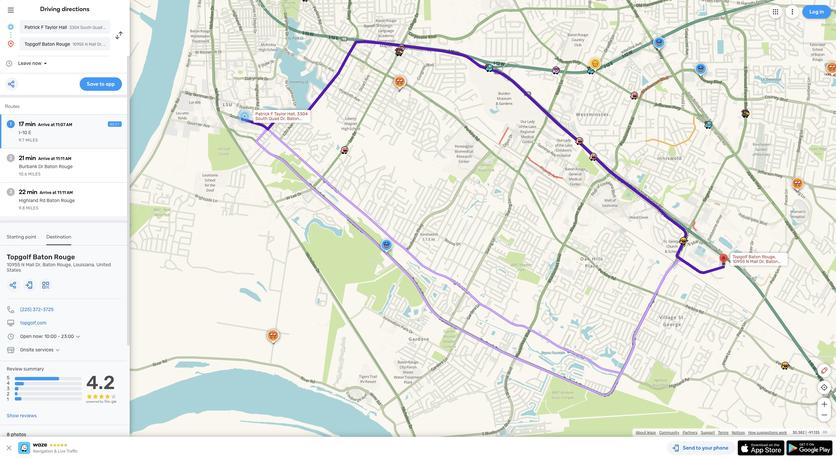 Task type: describe. For each thing, give the bounding box(es) containing it.
4.2
[[86, 372, 115, 394]]

waze
[[648, 431, 656, 435]]

10.6
[[19, 172, 27, 177]]

leave
[[18, 61, 31, 66]]

notices
[[733, 431, 746, 435]]

community
[[660, 431, 680, 435]]

17
[[19, 120, 24, 128]]

topgolf baton rouge button
[[20, 37, 110, 50]]

10:00
[[44, 334, 57, 339]]

10
[[22, 130, 27, 136]]

point
[[25, 234, 36, 240]]

dr,
[[35, 262, 41, 268]]

11:07
[[56, 122, 65, 127]]

topgolf.com link
[[20, 320, 46, 326]]

partners link
[[683, 431, 698, 435]]

x image
[[5, 444, 13, 452]]

rouge,
[[57, 262, 72, 268]]

notices link
[[733, 431, 746, 435]]

photos
[[11, 432, 26, 438]]

show
[[7, 413, 19, 419]]

highland rd baton rouge 9.8 miles
[[19, 198, 75, 211]]

5 4 3 2 1
[[7, 375, 10, 402]]

starting
[[7, 234, 24, 240]]

patrick f taylor hall button
[[20, 20, 110, 34]]

min for 22 min
[[27, 188, 37, 196]]

11:11 for 21 min
[[56, 156, 64, 161]]

onsite services button
[[20, 347, 62, 353]]

30.382
[[793, 431, 805, 435]]

9.8
[[19, 206, 25, 211]]

min for 21 min
[[26, 154, 36, 162]]

leave now
[[18, 61, 42, 66]]

topgolf baton rouge
[[25, 41, 70, 47]]

open
[[20, 334, 32, 339]]

i-10 e 9.7 miles
[[19, 130, 38, 143]]

destination button
[[46, 234, 71, 245]]

91.135
[[810, 431, 820, 435]]

review summary
[[7, 366, 44, 372]]

patrick f taylor hall
[[25, 25, 67, 30]]

about waze community partners support terms notices how suggestions work
[[636, 431, 788, 435]]

miles inside i-10 e 9.7 miles
[[26, 138, 38, 143]]

n
[[21, 262, 25, 268]]

burbank
[[19, 164, 37, 170]]

terms link
[[719, 431, 729, 435]]

4
[[7, 380, 10, 386]]

support link
[[701, 431, 715, 435]]

zoom out image
[[821, 411, 829, 419]]

best
[[110, 122, 120, 126]]

pencil image
[[821, 367, 829, 375]]

open now: 10:00 - 23:00 button
[[20, 334, 82, 339]]

partners
[[683, 431, 698, 435]]

arrive for 17 min
[[38, 122, 50, 127]]

min for 17 min
[[25, 120, 36, 128]]

10955
[[7, 262, 20, 268]]

am for 21 min
[[65, 156, 71, 161]]

5
[[7, 375, 10, 381]]

navigation
[[33, 449, 53, 454]]

community link
[[660, 431, 680, 435]]

rouge inside button
[[56, 41, 70, 47]]

store image
[[7, 346, 15, 354]]

call image
[[7, 306, 15, 314]]

burbank dr baton rouge 10.6 miles
[[19, 164, 73, 177]]

30.382 | -91.135
[[793, 431, 820, 435]]

at for 21 min
[[51, 156, 55, 161]]

at for 22 min
[[52, 190, 56, 195]]

live
[[58, 449, 66, 454]]

(225) 372-3725 link
[[20, 307, 54, 312]]

1 vertical spatial clock image
[[7, 333, 15, 341]]

9.7
[[19, 138, 24, 143]]

2 inside 5 4 3 2 1
[[7, 391, 9, 397]]

traffic
[[66, 449, 78, 454]]

baton up dr,
[[33, 253, 53, 261]]

8
[[7, 432, 10, 438]]

states
[[7, 267, 21, 273]]

mall
[[26, 262, 34, 268]]

topgolf for topgolf baton rouge 10955 n mall dr, baton rouge, louisiana, united states
[[7, 253, 31, 261]]

e
[[28, 130, 31, 136]]

now
[[32, 61, 42, 66]]

review
[[7, 366, 22, 372]]

directions
[[62, 5, 90, 13]]

1 inside 5 4 3 2 1
[[7, 397, 9, 402]]

topgolf baton rouge 10955 n mall dr, baton rouge, louisiana, united states
[[7, 253, 111, 273]]

chevron down image for onsite services
[[54, 347, 62, 353]]

baton right dr,
[[43, 262, 56, 268]]

reviews
[[20, 413, 37, 419]]

driving directions
[[40, 5, 90, 13]]

onsite services
[[20, 347, 54, 353]]

highland
[[19, 198, 38, 203]]



Task type: vqa. For each thing, say whether or not it's contained in the screenshot.
Tomorrow
no



Task type: locate. For each thing, give the bounding box(es) containing it.
baton right 'dr'
[[44, 164, 58, 170]]

0 vertical spatial arrive
[[38, 122, 50, 127]]

3 left 22 on the left top of the page
[[9, 189, 12, 195]]

2 vertical spatial min
[[27, 188, 37, 196]]

1 horizontal spatial 1
[[10, 121, 12, 127]]

miles for 21 min
[[28, 172, 41, 177]]

about
[[636, 431, 647, 435]]

topgolf down the patrick
[[25, 41, 41, 47]]

am for 17 min
[[66, 122, 72, 127]]

starting point
[[7, 234, 36, 240]]

0 vertical spatial clock image
[[5, 60, 13, 68]]

0 vertical spatial 1
[[10, 121, 12, 127]]

0 vertical spatial 2
[[9, 155, 12, 161]]

chevron down image for open now: 10:00 - 23:00
[[74, 334, 82, 339]]

starting point button
[[7, 234, 36, 245]]

21
[[19, 154, 24, 162]]

support
[[701, 431, 715, 435]]

at up "highland rd baton rouge 9.8 miles"
[[52, 190, 56, 195]]

3 inside 5 4 3 2 1
[[7, 386, 10, 392]]

united
[[96, 262, 111, 268]]

chevron down image right '10:00'
[[74, 334, 82, 339]]

arrive inside 17 min arrive at 11:07 am
[[38, 122, 50, 127]]

miles down e
[[26, 138, 38, 143]]

0 vertical spatial am
[[66, 122, 72, 127]]

1 vertical spatial 2
[[7, 391, 9, 397]]

3725
[[43, 307, 54, 312]]

driving
[[40, 5, 60, 13]]

arrive inside 21 min arrive at 11:11 am
[[38, 156, 50, 161]]

-
[[58, 334, 60, 339], [808, 431, 810, 435]]

2 left the 21
[[9, 155, 12, 161]]

1 vertical spatial 1
[[7, 397, 9, 402]]

|
[[806, 431, 807, 435]]

8 photos
[[7, 432, 26, 438]]

routes
[[5, 104, 20, 109]]

dr
[[38, 164, 43, 170]]

min up highland
[[27, 188, 37, 196]]

372-
[[33, 307, 43, 312]]

2 vertical spatial at
[[52, 190, 56, 195]]

- right |
[[808, 431, 810, 435]]

0 vertical spatial topgolf
[[25, 41, 41, 47]]

terms
[[719, 431, 729, 435]]

topgolf for topgolf baton rouge
[[25, 41, 41, 47]]

(225) 372-3725
[[20, 307, 54, 312]]

navigation & live traffic
[[33, 449, 78, 454]]

arrive inside 22 min arrive at 11:11 am
[[40, 190, 52, 195]]

rouge up rouge,
[[54, 253, 75, 261]]

0 horizontal spatial 1
[[7, 397, 9, 402]]

topgolf inside button
[[25, 41, 41, 47]]

at
[[51, 122, 55, 127], [51, 156, 55, 161], [52, 190, 56, 195]]

chevron down image inside "open now: 10:00 - 23:00" button
[[74, 334, 82, 339]]

hall
[[59, 25, 67, 30]]

location image
[[7, 40, 15, 48]]

destination
[[46, 234, 71, 240]]

am inside 21 min arrive at 11:11 am
[[65, 156, 71, 161]]

f
[[41, 25, 44, 30]]

chevron down image inside onsite services "button"
[[54, 347, 62, 353]]

2 vertical spatial miles
[[26, 206, 39, 211]]

rouge
[[56, 41, 70, 47], [59, 164, 73, 170], [61, 198, 75, 203], [54, 253, 75, 261]]

suggestions
[[757, 431, 779, 435]]

services
[[35, 347, 54, 353]]

3 down 5
[[7, 386, 10, 392]]

summary
[[23, 366, 44, 372]]

baton inside "highland rd baton rouge 9.8 miles"
[[47, 198, 60, 203]]

at inside 22 min arrive at 11:11 am
[[52, 190, 56, 195]]

arrive left 11:07
[[38, 122, 50, 127]]

topgolf.com
[[20, 320, 46, 326]]

miles down 'dr'
[[28, 172, 41, 177]]

clock image
[[5, 60, 13, 68], [7, 333, 15, 341]]

chevron down image
[[74, 334, 82, 339], [54, 347, 62, 353]]

chevron down image down "open now: 10:00 - 23:00" button
[[54, 347, 62, 353]]

rouge down hall
[[56, 41, 70, 47]]

2 down "4"
[[7, 391, 9, 397]]

zoom in image
[[821, 400, 829, 408]]

1
[[10, 121, 12, 127], [7, 397, 9, 402]]

am inside 17 min arrive at 11:07 am
[[66, 122, 72, 127]]

miles inside "highland rd baton rouge 9.8 miles"
[[26, 206, 39, 211]]

arrive up 'dr'
[[38, 156, 50, 161]]

0 vertical spatial at
[[51, 122, 55, 127]]

&
[[54, 449, 57, 454]]

about waze link
[[636, 431, 656, 435]]

miles inside 'burbank dr baton rouge 10.6 miles'
[[28, 172, 41, 177]]

11:11 inside 21 min arrive at 11:11 am
[[56, 156, 64, 161]]

miles
[[26, 138, 38, 143], [28, 172, 41, 177], [26, 206, 39, 211]]

rouge inside topgolf baton rouge 10955 n mall dr, baton rouge, louisiana, united states
[[54, 253, 75, 261]]

0 vertical spatial 11:11
[[56, 156, 64, 161]]

topgolf
[[25, 41, 41, 47], [7, 253, 31, 261]]

2 vertical spatial arrive
[[40, 190, 52, 195]]

0 vertical spatial 3
[[9, 189, 12, 195]]

am right 11:07
[[66, 122, 72, 127]]

1 vertical spatial chevron down image
[[54, 347, 62, 353]]

rouge down 21 min arrive at 11:11 am
[[59, 164, 73, 170]]

0 vertical spatial chevron down image
[[74, 334, 82, 339]]

11:11 inside 22 min arrive at 11:11 am
[[57, 190, 66, 195]]

show reviews
[[7, 413, 37, 419]]

min up burbank
[[26, 154, 36, 162]]

link image
[[823, 429, 828, 435]]

1 down "4"
[[7, 397, 9, 402]]

how
[[749, 431, 757, 435]]

arrive
[[38, 122, 50, 127], [38, 156, 50, 161], [40, 190, 52, 195]]

at left 11:07
[[51, 122, 55, 127]]

1 horizontal spatial -
[[808, 431, 810, 435]]

22
[[19, 188, 26, 196]]

rd
[[40, 198, 45, 203]]

21 min arrive at 11:11 am
[[19, 154, 71, 162]]

am up 'burbank dr baton rouge 10.6 miles'
[[65, 156, 71, 161]]

rouge down 22 min arrive at 11:11 am
[[61, 198, 75, 203]]

1 vertical spatial 3
[[7, 386, 10, 392]]

arrive for 22 min
[[40, 190, 52, 195]]

patrick
[[25, 25, 40, 30]]

now:
[[33, 334, 43, 339]]

22 min arrive at 11:11 am
[[19, 188, 73, 196]]

0 horizontal spatial chevron down image
[[54, 347, 62, 353]]

17 min arrive at 11:07 am
[[19, 120, 72, 128]]

miles down highland
[[26, 206, 39, 211]]

baton inside 'burbank dr baton rouge 10.6 miles'
[[44, 164, 58, 170]]

0 horizontal spatial -
[[58, 334, 60, 339]]

1 vertical spatial topgolf
[[7, 253, 31, 261]]

2 vertical spatial am
[[67, 190, 73, 195]]

1 horizontal spatial chevron down image
[[74, 334, 82, 339]]

current location image
[[7, 23, 15, 31]]

arrive for 21 min
[[38, 156, 50, 161]]

taylor
[[45, 25, 58, 30]]

baton down patrick f taylor hall
[[42, 41, 55, 47]]

1 vertical spatial -
[[808, 431, 810, 435]]

open now: 10:00 - 23:00
[[20, 334, 74, 339]]

computer image
[[7, 319, 15, 327]]

topgolf up n
[[7, 253, 31, 261]]

at up 'burbank dr baton rouge 10.6 miles'
[[51, 156, 55, 161]]

how suggestions work link
[[749, 431, 788, 435]]

am inside 22 min arrive at 11:11 am
[[67, 190, 73, 195]]

work
[[779, 431, 788, 435]]

1 vertical spatial am
[[65, 156, 71, 161]]

1 vertical spatial at
[[51, 156, 55, 161]]

23:00
[[61, 334, 74, 339]]

baton inside button
[[42, 41, 55, 47]]

am for 22 min
[[67, 190, 73, 195]]

i-
[[19, 130, 22, 136]]

- right '10:00'
[[58, 334, 60, 339]]

at for 17 min
[[51, 122, 55, 127]]

am up "highland rd baton rouge 9.8 miles"
[[67, 190, 73, 195]]

11:11 up "highland rd baton rouge 9.8 miles"
[[57, 190, 66, 195]]

miles for 22 min
[[26, 206, 39, 211]]

at inside 21 min arrive at 11:11 am
[[51, 156, 55, 161]]

1 vertical spatial 11:11
[[57, 190, 66, 195]]

11:11 for 22 min
[[57, 190, 66, 195]]

1 vertical spatial miles
[[28, 172, 41, 177]]

1 vertical spatial min
[[26, 154, 36, 162]]

louisiana,
[[73, 262, 95, 268]]

(225)
[[20, 307, 32, 312]]

topgolf inside topgolf baton rouge 10955 n mall dr, baton rouge, louisiana, united states
[[7, 253, 31, 261]]

1 left 17
[[10, 121, 12, 127]]

clock image left leave in the top left of the page
[[5, 60, 13, 68]]

1 vertical spatial arrive
[[38, 156, 50, 161]]

rouge inside 'burbank dr baton rouge 10.6 miles'
[[59, 164, 73, 170]]

0 vertical spatial min
[[25, 120, 36, 128]]

onsite
[[20, 347, 34, 353]]

0 vertical spatial -
[[58, 334, 60, 339]]

11:11 up 'burbank dr baton rouge 10.6 miles'
[[56, 156, 64, 161]]

baton right rd
[[47, 198, 60, 203]]

at inside 17 min arrive at 11:07 am
[[51, 122, 55, 127]]

min up e
[[25, 120, 36, 128]]

3
[[9, 189, 12, 195], [7, 386, 10, 392]]

0 vertical spatial miles
[[26, 138, 38, 143]]

am
[[66, 122, 72, 127], [65, 156, 71, 161], [67, 190, 73, 195]]

arrive up rd
[[40, 190, 52, 195]]

11:11
[[56, 156, 64, 161], [57, 190, 66, 195]]

rouge inside "highland rd baton rouge 9.8 miles"
[[61, 198, 75, 203]]

clock image up store icon in the left bottom of the page
[[7, 333, 15, 341]]



